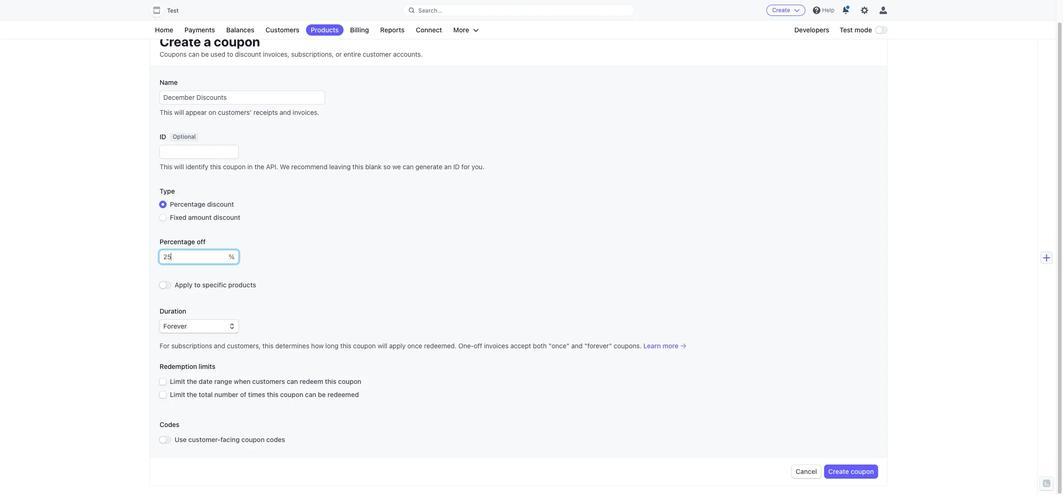 Task type: locate. For each thing, give the bounding box(es) containing it.
0 vertical spatial percentage
[[170, 200, 205, 208]]

1 this from the top
[[160, 108, 172, 116]]

developers link
[[790, 24, 834, 36]]

2 limit from the top
[[170, 391, 185, 399]]

2 horizontal spatial create
[[828, 468, 849, 476]]

to
[[227, 50, 233, 58], [194, 281, 200, 289]]

test left mode
[[840, 26, 853, 34]]

2 vertical spatial the
[[187, 391, 197, 399]]

None text field
[[160, 251, 229, 264]]

1 vertical spatial limit
[[170, 391, 185, 399]]

be down redeem
[[318, 391, 326, 399]]

learn more
[[643, 342, 679, 350]]

1 vertical spatial to
[[194, 281, 200, 289]]

you.
[[472, 163, 484, 171]]

range
[[214, 378, 232, 386]]

this
[[160, 108, 172, 116], [160, 163, 172, 171]]

we
[[280, 163, 290, 171]]

percentage
[[170, 200, 205, 208], [160, 238, 195, 246]]

coupons.
[[614, 342, 642, 350]]

discount up 'fixed amount discount'
[[207, 200, 234, 208]]

0 vertical spatial the
[[255, 163, 264, 171]]

1 horizontal spatial off
[[474, 342, 482, 350]]

2 vertical spatial create
[[828, 468, 849, 476]]

once
[[407, 342, 422, 350]]

create up coupons
[[160, 34, 201, 49]]

name
[[160, 78, 178, 86]]

the left date
[[187, 378, 197, 386]]

1 vertical spatial percentage
[[160, 238, 195, 246]]

off left invoices
[[474, 342, 482, 350]]

total
[[199, 391, 213, 399]]

long
[[325, 342, 339, 350]]

create for a
[[160, 34, 201, 49]]

this
[[210, 163, 221, 171], [352, 163, 363, 171], [262, 342, 274, 350], [340, 342, 351, 350], [325, 378, 336, 386], [267, 391, 278, 399]]

test
[[167, 7, 179, 14], [840, 26, 853, 34]]

be down "a"
[[201, 50, 209, 58]]

can left redeem
[[287, 378, 298, 386]]

times
[[248, 391, 265, 399]]

can
[[188, 50, 199, 58], [403, 163, 414, 171], [287, 378, 298, 386], [305, 391, 316, 399]]

id right an
[[453, 163, 460, 171]]

percentage down fixed
[[160, 238, 195, 246]]

this will appear on customers' receipts and invoices.
[[160, 108, 319, 116]]

0 vertical spatial off
[[197, 238, 206, 246]]

more
[[453, 26, 469, 34]]

this left blank
[[352, 163, 363, 171]]

test inside test button
[[167, 7, 179, 14]]

will for appear
[[174, 108, 184, 116]]

test for test
[[167, 7, 179, 14]]

off down amount
[[197, 238, 206, 246]]

1 horizontal spatial test
[[840, 26, 853, 34]]

0 horizontal spatial create
[[160, 34, 201, 49]]

and up limits
[[214, 342, 225, 350]]

coupon inside create a coupon coupons can be used to discount invoices, subscriptions, or entire customer accounts.
[[214, 34, 260, 49]]

products link
[[306, 24, 343, 36]]

api.
[[266, 163, 278, 171]]

1 vertical spatial create
[[160, 34, 201, 49]]

products
[[311, 26, 339, 34]]

0 vertical spatial be
[[201, 50, 209, 58]]

generate
[[415, 163, 442, 171]]

so
[[383, 163, 391, 171]]

test up home
[[167, 7, 179, 14]]

determines
[[275, 342, 309, 350]]

create inside create a coupon coupons can be used to discount invoices, subscriptions, or entire customer accounts.
[[160, 34, 201, 49]]

can right we
[[403, 163, 414, 171]]

percentage up fixed
[[170, 200, 205, 208]]

of
[[240, 391, 246, 399]]

0 horizontal spatial id
[[160, 133, 166, 141]]

invoices
[[484, 342, 509, 350]]

in
[[247, 163, 253, 171]]

this will identify this coupon in the api. we recommend leaving this blank so we can generate an id for you.
[[160, 163, 484, 171]]

0 vertical spatial id
[[160, 133, 166, 141]]

1 limit from the top
[[170, 378, 185, 386]]

will
[[174, 108, 184, 116], [174, 163, 184, 171], [378, 342, 387, 350]]

create coupon
[[828, 468, 874, 476]]

discount down balances link
[[235, 50, 261, 58]]

can right coupons
[[188, 50, 199, 58]]

percentage for percentage discount
[[170, 200, 205, 208]]

0 vertical spatial test
[[167, 7, 179, 14]]

create button
[[767, 5, 805, 16]]

date
[[199, 378, 213, 386]]

2 horizontal spatial and
[[571, 342, 583, 350]]

apply
[[175, 281, 192, 289]]

this up redeemed
[[325, 378, 336, 386]]

1 horizontal spatial be
[[318, 391, 326, 399]]

1 vertical spatial this
[[160, 163, 172, 171]]

1 vertical spatial the
[[187, 378, 197, 386]]

invoices.
[[293, 108, 319, 116]]

0 vertical spatial limit
[[170, 378, 185, 386]]

this for this will identify this coupon in the api. we recommend leaving this blank so we can generate an id for you.
[[160, 163, 172, 171]]

0 vertical spatial this
[[160, 108, 172, 116]]

0 horizontal spatial to
[[194, 281, 200, 289]]

and
[[280, 108, 291, 116], [214, 342, 225, 350], [571, 342, 583, 350]]

a
[[204, 34, 211, 49]]

connect
[[416, 26, 442, 34]]

redeem
[[300, 378, 323, 386]]

codes
[[160, 421, 179, 429]]

more button
[[449, 24, 483, 36]]

will left the "appear"
[[174, 108, 184, 116]]

be
[[201, 50, 209, 58], [318, 391, 326, 399]]

0 horizontal spatial be
[[201, 50, 209, 58]]

limit the total number of times this coupon can be redeemed
[[170, 391, 359, 399]]

0 vertical spatial create
[[772, 7, 790, 14]]

1 vertical spatial will
[[174, 163, 184, 171]]

discount inside create a coupon coupons can be used to discount invoices, subscriptions, or entire customer accounts.
[[235, 50, 261, 58]]

billing link
[[345, 24, 374, 36]]

and right "once"
[[571, 342, 583, 350]]

0 horizontal spatial and
[[214, 342, 225, 350]]

0 horizontal spatial off
[[197, 238, 206, 246]]

the right 'in'
[[255, 163, 264, 171]]

to inside create a coupon coupons can be used to discount invoices, subscriptions, or entire customer accounts.
[[227, 50, 233, 58]]

1 vertical spatial id
[[453, 163, 460, 171]]

test mode
[[840, 26, 872, 34]]

% button
[[229, 251, 238, 264]]

can inside create a coupon coupons can be used to discount invoices, subscriptions, or entire customer accounts.
[[188, 50, 199, 58]]

this down the name
[[160, 108, 172, 116]]

the for number
[[187, 391, 197, 399]]

reports link
[[376, 24, 409, 36]]

specific
[[202, 281, 227, 289]]

2 vertical spatial discount
[[213, 214, 240, 222]]

this up type
[[160, 163, 172, 171]]

0 vertical spatial to
[[227, 50, 233, 58]]

this down customers
[[267, 391, 278, 399]]

to right apply
[[194, 281, 200, 289]]

home link
[[150, 24, 178, 36]]

2 this from the top
[[160, 163, 172, 171]]

to right used
[[227, 50, 233, 58]]

redemption limits
[[160, 363, 215, 371]]

this right long
[[340, 342, 351, 350]]

1 horizontal spatial to
[[227, 50, 233, 58]]

id
[[160, 133, 166, 141], [453, 163, 460, 171]]

will left apply
[[378, 342, 387, 350]]

blank
[[365, 163, 382, 171]]

percentage off
[[160, 238, 206, 246]]

1 horizontal spatial and
[[280, 108, 291, 116]]

fixed
[[170, 214, 186, 222]]

will left identify
[[174, 163, 184, 171]]

recommend
[[291, 163, 327, 171]]

when
[[234, 378, 251, 386]]

and right receipts
[[280, 108, 291, 116]]

can down redeem
[[305, 391, 316, 399]]

id left optional
[[160, 133, 166, 141]]

for
[[160, 342, 170, 350]]

accept
[[510, 342, 531, 350]]

the left total
[[187, 391, 197, 399]]

notifications image
[[842, 7, 850, 14]]

0 horizontal spatial test
[[167, 7, 179, 14]]

1 horizontal spatial create
[[772, 7, 790, 14]]

create up "developers" link
[[772, 7, 790, 14]]

1 vertical spatial be
[[318, 391, 326, 399]]

0 vertical spatial will
[[174, 108, 184, 116]]

this right identify
[[210, 163, 221, 171]]

0 vertical spatial discount
[[235, 50, 261, 58]]

off
[[197, 238, 206, 246], [474, 342, 482, 350]]

1 horizontal spatial id
[[453, 163, 460, 171]]

or
[[336, 50, 342, 58]]

cancel
[[796, 468, 817, 476]]

discount right amount
[[213, 214, 240, 222]]

amount
[[188, 214, 212, 222]]

subscriptions
[[171, 342, 212, 350]]

1 vertical spatial test
[[840, 26, 853, 34]]

create right cancel
[[828, 468, 849, 476]]



Task type: vqa. For each thing, say whether or not it's contained in the screenshot.
the discount inside Create a coupon Coupons can be used to discount invoices, subscriptions, or entire customer accounts.
yes



Task type: describe. For each thing, give the bounding box(es) containing it.
products
[[228, 281, 256, 289]]

ID text field
[[160, 146, 238, 159]]

the for range
[[187, 378, 197, 386]]

an
[[444, 163, 452, 171]]

this right customers,
[[262, 342, 274, 350]]

entire
[[344, 50, 361, 58]]

Search… text field
[[403, 4, 634, 16]]

balances link
[[222, 24, 259, 36]]

we
[[392, 163, 401, 171]]

subscriptions,
[[291, 50, 334, 58]]

coupon inside button
[[851, 468, 874, 476]]

payments link
[[180, 24, 220, 36]]

test button
[[150, 4, 188, 17]]

appear
[[186, 108, 207, 116]]

limit for limit the total number of times this coupon can be redeemed
[[170, 391, 185, 399]]

used
[[211, 50, 225, 58]]

search…
[[418, 7, 442, 14]]

customer-
[[188, 436, 220, 444]]

Name text field
[[160, 91, 325, 104]]

customers link
[[261, 24, 304, 36]]

connect link
[[411, 24, 447, 36]]

1 vertical spatial discount
[[207, 200, 234, 208]]

leaving
[[329, 163, 351, 171]]

cancel button
[[792, 466, 821, 479]]

on
[[209, 108, 216, 116]]

home
[[155, 26, 173, 34]]

fixed amount discount
[[170, 214, 240, 222]]

coupons
[[160, 50, 187, 58]]

reports
[[380, 26, 405, 34]]

Search… search field
[[403, 4, 634, 16]]

more
[[663, 342, 679, 350]]

redeemed.
[[424, 342, 457, 350]]

limit the date range when customers can redeem this coupon
[[170, 378, 361, 386]]

customer
[[363, 50, 391, 58]]

receipts
[[253, 108, 278, 116]]

learn more link
[[643, 342, 686, 351]]

"forever"
[[584, 342, 612, 350]]

both
[[533, 342, 547, 350]]

how
[[311, 342, 324, 350]]

percentage for percentage off
[[160, 238, 195, 246]]

type
[[160, 187, 175, 195]]

identify
[[186, 163, 208, 171]]

apply to specific products
[[175, 281, 256, 289]]

one-
[[458, 342, 474, 350]]

will for identify
[[174, 163, 184, 171]]

"once"
[[549, 342, 570, 350]]

optional
[[173, 133, 196, 140]]

learn
[[643, 342, 661, 350]]

percentage discount
[[170, 200, 234, 208]]

accounts.
[[393, 50, 423, 58]]

be inside create a coupon coupons can be used to discount invoices, subscriptions, or entire customer accounts.
[[201, 50, 209, 58]]

redemption
[[160, 363, 197, 371]]

test for test mode
[[840, 26, 853, 34]]

developers
[[794, 26, 829, 34]]

help button
[[809, 3, 838, 18]]

payments
[[184, 26, 215, 34]]

for subscriptions and customers, this determines how long this coupon will apply once redeemed. one-off invoices accept both "once" and "forever" coupons.
[[160, 342, 642, 350]]

limits
[[199, 363, 215, 371]]

redeemed
[[327, 391, 359, 399]]

customers,
[[227, 342, 261, 350]]

codes
[[266, 436, 285, 444]]

apply
[[389, 342, 406, 350]]

use
[[175, 436, 187, 444]]

use customer-facing coupon codes
[[175, 436, 285, 444]]

limit for limit the date range when customers can redeem this coupon
[[170, 378, 185, 386]]

customers'
[[218, 108, 252, 116]]

customers
[[266, 26, 299, 34]]

invoices,
[[263, 50, 289, 58]]

create a coupon coupons can be used to discount invoices, subscriptions, or entire customer accounts.
[[160, 34, 423, 58]]

this for this will appear on customers' receipts and invoices.
[[160, 108, 172, 116]]

mode
[[855, 26, 872, 34]]

create for coupon
[[828, 468, 849, 476]]

2 vertical spatial will
[[378, 342, 387, 350]]

create coupon button
[[825, 466, 878, 479]]

facing
[[220, 436, 240, 444]]

balances
[[226, 26, 254, 34]]

billing
[[350, 26, 369, 34]]

help
[[822, 7, 835, 14]]

1 vertical spatial off
[[474, 342, 482, 350]]

customers
[[252, 378, 285, 386]]

number
[[214, 391, 238, 399]]



